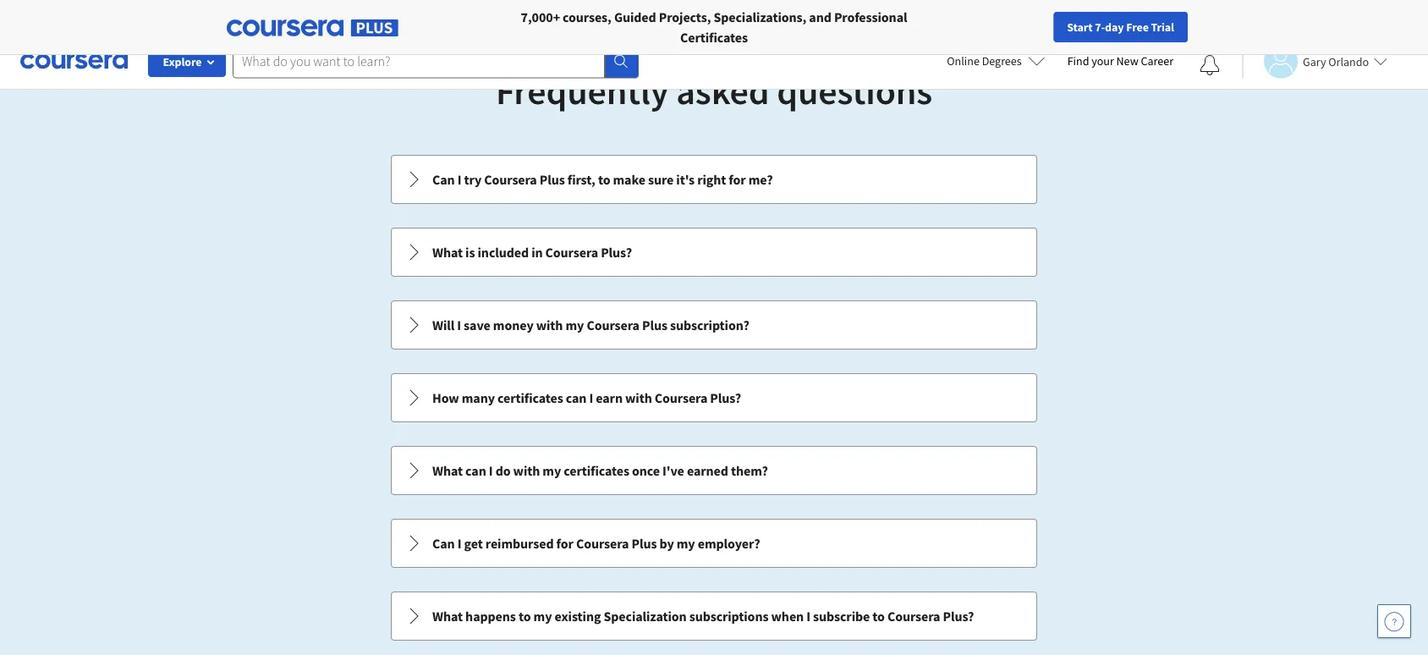 Task type: locate. For each thing, give the bounding box(es) containing it.
0 vertical spatial can
[[432, 171, 455, 188]]

1 horizontal spatial for
[[365, 8, 384, 25]]

plus left by
[[632, 535, 657, 552]]

my inside will i save money with my coursera plus subscription? dropdown button
[[566, 316, 584, 333]]

coursera right earn
[[655, 389, 708, 406]]

online
[[947, 53, 980, 69]]

2 vertical spatial plus?
[[943, 608, 974, 625]]

my left existing
[[534, 608, 552, 625]]

first,
[[568, 171, 596, 188]]

list
[[389, 153, 1039, 655]]

i left earn
[[589, 389, 593, 406]]

frequently
[[496, 67, 669, 114]]

1 vertical spatial for
[[556, 535, 574, 552]]

coursera right in
[[546, 244, 598, 261]]

can i get reimbursed for coursera plus by my employer?
[[432, 535, 760, 552]]

1 vertical spatial can
[[466, 462, 486, 479]]

to right first,
[[598, 171, 611, 188]]

2 vertical spatial with
[[513, 462, 540, 479]]

1 vertical spatial plus?
[[710, 389, 741, 406]]

what
[[432, 244, 463, 261], [432, 462, 463, 479], [432, 608, 463, 625]]

i left do
[[489, 462, 493, 479]]

for left universities
[[250, 8, 269, 25]]

1 vertical spatial certificates
[[564, 462, 630, 479]]

and
[[809, 8, 832, 25]]

can left try
[[432, 171, 455, 188]]

0 horizontal spatial for
[[250, 8, 269, 25]]

can i try coursera plus first, to make sure it's right for me? button
[[392, 156, 1037, 203]]

can left get
[[432, 535, 455, 552]]

1 horizontal spatial plus?
[[710, 389, 741, 406]]

coursera right try
[[484, 171, 537, 188]]

0 vertical spatial certificates
[[498, 389, 563, 406]]

with right earn
[[625, 389, 652, 406]]

can
[[566, 389, 587, 406], [466, 462, 486, 479]]

what happens to my existing specialization subscriptions when i subscribe to coursera plus? button
[[392, 592, 1037, 640]]

0 vertical spatial can
[[566, 389, 587, 406]]

my right do
[[543, 462, 561, 479]]

i've
[[663, 462, 684, 479]]

i
[[458, 171, 462, 188], [457, 316, 461, 333], [589, 389, 593, 406], [489, 462, 493, 479], [458, 535, 462, 552], [807, 608, 811, 625]]

with right do
[[513, 462, 540, 479]]

gary orlando button
[[1242, 44, 1388, 78]]

7-
[[1095, 19, 1105, 35]]

3 what from the top
[[432, 608, 463, 625]]

i right when
[[807, 608, 811, 625]]

plus left first,
[[540, 171, 565, 188]]

2 vertical spatial what
[[432, 608, 463, 625]]

sure
[[648, 171, 674, 188]]

1 horizontal spatial certificates
[[564, 462, 630, 479]]

do
[[496, 462, 511, 479]]

0 vertical spatial for
[[729, 171, 746, 188]]

get
[[464, 535, 483, 552]]

with
[[536, 316, 563, 333], [625, 389, 652, 406], [513, 462, 540, 479]]

0 vertical spatial plus
[[540, 171, 565, 188]]

2 for from the left
[[365, 8, 384, 25]]

i left try
[[458, 171, 462, 188]]

will
[[432, 316, 455, 333]]

governments
[[386, 8, 463, 25]]

1 horizontal spatial for
[[729, 171, 746, 188]]

to
[[598, 171, 611, 188], [519, 608, 531, 625], [873, 608, 885, 625]]

with right money
[[536, 316, 563, 333]]

0 horizontal spatial to
[[519, 608, 531, 625]]

certificates inside dropdown button
[[564, 462, 630, 479]]

certificates left once on the bottom of the page
[[564, 462, 630, 479]]

can left earn
[[566, 389, 587, 406]]

for
[[250, 8, 269, 25], [365, 8, 384, 25]]

specialization
[[604, 608, 687, 625]]

0 vertical spatial with
[[536, 316, 563, 333]]

for governments
[[365, 8, 463, 25]]

0 horizontal spatial can
[[466, 462, 486, 479]]

2 horizontal spatial to
[[873, 608, 885, 625]]

coursera
[[484, 171, 537, 188], [546, 244, 598, 261], [587, 316, 640, 333], [655, 389, 708, 406], [576, 535, 629, 552], [888, 608, 941, 625]]

what left do
[[432, 462, 463, 479]]

0 horizontal spatial certificates
[[498, 389, 563, 406]]

what is included in coursera plus? button
[[392, 228, 1037, 276]]

for
[[729, 171, 746, 188], [556, 535, 574, 552]]

can i get reimbursed for coursera plus by my employer? button
[[392, 520, 1037, 567]]

for for governments
[[365, 8, 384, 25]]

1 can from the top
[[432, 171, 455, 188]]

can inside dropdown button
[[432, 171, 455, 188]]

projects,
[[659, 8, 711, 25]]

explore button
[[148, 47, 226, 77]]

what left the happens on the bottom
[[432, 608, 463, 625]]

i inside the can i try coursera plus first, to make sure it's right for me? dropdown button
[[458, 171, 462, 188]]

with inside dropdown button
[[536, 316, 563, 333]]

for inside dropdown button
[[556, 535, 574, 552]]

0 horizontal spatial plus?
[[601, 244, 632, 261]]

to right the happens on the bottom
[[519, 608, 531, 625]]

with inside dropdown button
[[513, 462, 540, 479]]

online degrees
[[947, 53, 1022, 69]]

right
[[697, 171, 726, 188]]

for left me?
[[729, 171, 746, 188]]

can inside dropdown button
[[432, 535, 455, 552]]

can i try coursera plus first, to make sure it's right for me?
[[432, 171, 773, 188]]

businesses
[[158, 8, 223, 25]]

2 can from the top
[[432, 535, 455, 552]]

certificates right many
[[498, 389, 563, 406]]

2 what from the top
[[432, 462, 463, 479]]

what left is
[[432, 244, 463, 261]]

1 what from the top
[[432, 244, 463, 261]]

try
[[464, 171, 482, 188]]

guided
[[614, 8, 656, 25]]

certificates
[[680, 29, 748, 46]]

subscription?
[[670, 316, 750, 333]]

many
[[462, 389, 495, 406]]

in
[[532, 244, 543, 261]]

can for can i try coursera plus first, to make sure it's right for me?
[[432, 171, 455, 188]]

gary orlando
[[1303, 54, 1369, 69]]

my
[[566, 316, 584, 333], [543, 462, 561, 479], [677, 535, 695, 552], [534, 608, 552, 625]]

can left do
[[466, 462, 486, 479]]

career
[[1141, 53, 1174, 69]]

my inside what can i do with my certificates once i've earned them? dropdown button
[[543, 462, 561, 479]]

i left get
[[458, 535, 462, 552]]

for right reimbursed
[[556, 535, 574, 552]]

businesses link
[[133, 0, 230, 34]]

None search field
[[233, 44, 639, 78]]

coursera image
[[20, 48, 128, 75]]

0 horizontal spatial for
[[556, 535, 574, 552]]

find your new career link
[[1059, 51, 1182, 72]]

i inside what happens to my existing specialization subscriptions when i subscribe to coursera plus? dropdown button
[[807, 608, 811, 625]]

for inside dropdown button
[[729, 171, 746, 188]]

my right money
[[566, 316, 584, 333]]

1 vertical spatial what
[[432, 462, 463, 479]]

coursera plus image
[[227, 20, 399, 36]]

1 horizontal spatial can
[[566, 389, 587, 406]]

for left governments
[[365, 8, 384, 25]]

earned
[[687, 462, 728, 479]]

plus left subscription?
[[642, 316, 668, 333]]

0 vertical spatial plus?
[[601, 244, 632, 261]]

1 vertical spatial can
[[432, 535, 455, 552]]

1 for from the left
[[250, 8, 269, 25]]

plus?
[[601, 244, 632, 261], [710, 389, 741, 406], [943, 608, 974, 625]]

to right "subscribe"
[[873, 608, 885, 625]]

is
[[466, 244, 475, 261]]

happens
[[466, 608, 516, 625]]

7,000+ courses, guided projects, specializations, and professional certificates
[[521, 8, 908, 46]]

1 vertical spatial with
[[625, 389, 652, 406]]

gary
[[1303, 54, 1326, 69]]

with inside 'dropdown button'
[[625, 389, 652, 406]]

money
[[493, 316, 534, 333]]

certificates
[[498, 389, 563, 406], [564, 462, 630, 479]]

plus
[[540, 171, 565, 188], [642, 316, 668, 333], [632, 535, 657, 552]]

what for what is included in coursera plus?
[[432, 244, 463, 261]]

day
[[1105, 19, 1124, 35]]

0 vertical spatial what
[[432, 244, 463, 261]]

find
[[1068, 53, 1089, 69]]

can inside 'dropdown button'
[[566, 389, 587, 406]]

explore
[[163, 54, 202, 69]]

i right will
[[457, 316, 461, 333]]

my right by
[[677, 535, 695, 552]]

what happens to my existing specialization subscriptions when i subscribe to coursera plus?
[[432, 608, 974, 625]]



Task type: describe. For each thing, give the bounding box(es) containing it.
reimbursed
[[486, 535, 554, 552]]

specializations,
[[714, 8, 807, 25]]

find your new career
[[1068, 53, 1174, 69]]

how many certificates can i earn with coursera plus?
[[432, 389, 741, 406]]

coursera inside 'dropdown button'
[[655, 389, 708, 406]]

i inside what can i do with my certificates once i've earned them? dropdown button
[[489, 462, 493, 479]]

included
[[478, 244, 529, 261]]

how many certificates can i earn with coursera plus? button
[[392, 374, 1037, 421]]

i inside the how many certificates can i earn with coursera plus? 'dropdown button'
[[589, 389, 593, 406]]

them?
[[731, 462, 768, 479]]

start 7-day free trial button
[[1054, 12, 1188, 42]]

will i save money with my coursera plus subscription?
[[432, 316, 750, 333]]

orlando
[[1329, 54, 1369, 69]]

start
[[1067, 19, 1093, 35]]

plus? inside 'dropdown button'
[[710, 389, 741, 406]]

universities
[[272, 8, 338, 25]]

will i save money with my coursera plus subscription? button
[[392, 301, 1037, 349]]

7,000+
[[521, 8, 560, 25]]

with for certificates
[[513, 462, 540, 479]]

coursera left by
[[576, 535, 629, 552]]

plus inside dropdown button
[[540, 171, 565, 188]]

my inside what happens to my existing specialization subscriptions when i subscribe to coursera plus? dropdown button
[[534, 608, 552, 625]]

free
[[1127, 19, 1149, 35]]

what can i do with my certificates once i've earned them?
[[432, 462, 768, 479]]

it's
[[676, 171, 695, 188]]

coursera right "subscribe"
[[888, 608, 941, 625]]

by
[[660, 535, 674, 552]]

my inside the can i get reimbursed for coursera plus by my employer? dropdown button
[[677, 535, 695, 552]]

courses,
[[563, 8, 612, 25]]

What do you want to learn? text field
[[233, 44, 605, 78]]

existing
[[555, 608, 601, 625]]

coursera up earn
[[587, 316, 640, 333]]

help center image
[[1384, 611, 1405, 631]]

what for what happens to my existing specialization subscriptions when i subscribe to coursera plus?
[[432, 608, 463, 625]]

subscribe
[[813, 608, 870, 625]]

for universities
[[250, 8, 338, 25]]

start 7-day free trial
[[1067, 19, 1175, 35]]

make
[[613, 171, 646, 188]]

with for coursera
[[536, 316, 563, 333]]

certificates inside 'dropdown button'
[[498, 389, 563, 406]]

i inside will i save money with my coursera plus subscription? dropdown button
[[457, 316, 461, 333]]

when
[[771, 608, 804, 625]]

once
[[632, 462, 660, 479]]

show notifications image
[[1200, 55, 1220, 75]]

2 vertical spatial plus
[[632, 535, 657, 552]]

subscriptions
[[689, 608, 769, 625]]

save
[[464, 316, 491, 333]]

can for can i get reimbursed for coursera plus by my employer?
[[432, 535, 455, 552]]

questions
[[777, 67, 933, 114]]

online degrees button
[[934, 42, 1059, 80]]

2 horizontal spatial plus?
[[943, 608, 974, 625]]

your
[[1092, 53, 1114, 69]]

frequently asked questions
[[496, 67, 933, 114]]

what can i do with my certificates once i've earned them? button
[[392, 447, 1037, 494]]

degrees
[[982, 53, 1022, 69]]

professional
[[834, 8, 908, 25]]

how
[[432, 389, 459, 406]]

list containing can i try coursera plus first, to make sure it's right for me?
[[389, 153, 1039, 655]]

new
[[1117, 53, 1139, 69]]

1 horizontal spatial to
[[598, 171, 611, 188]]

asked
[[676, 67, 770, 114]]

i inside the can i get reimbursed for coursera plus by my employer? dropdown button
[[458, 535, 462, 552]]

for for universities
[[250, 8, 269, 25]]

banner navigation
[[14, 0, 476, 34]]

trial
[[1151, 19, 1175, 35]]

me?
[[749, 171, 773, 188]]

employer?
[[698, 535, 760, 552]]

what is included in coursera plus?
[[432, 244, 632, 261]]

what for what can i do with my certificates once i've earned them?
[[432, 462, 463, 479]]

can inside dropdown button
[[466, 462, 486, 479]]

1 vertical spatial plus
[[642, 316, 668, 333]]

earn
[[596, 389, 623, 406]]



Task type: vqa. For each thing, say whether or not it's contained in the screenshot.
Suggestion Image
no



